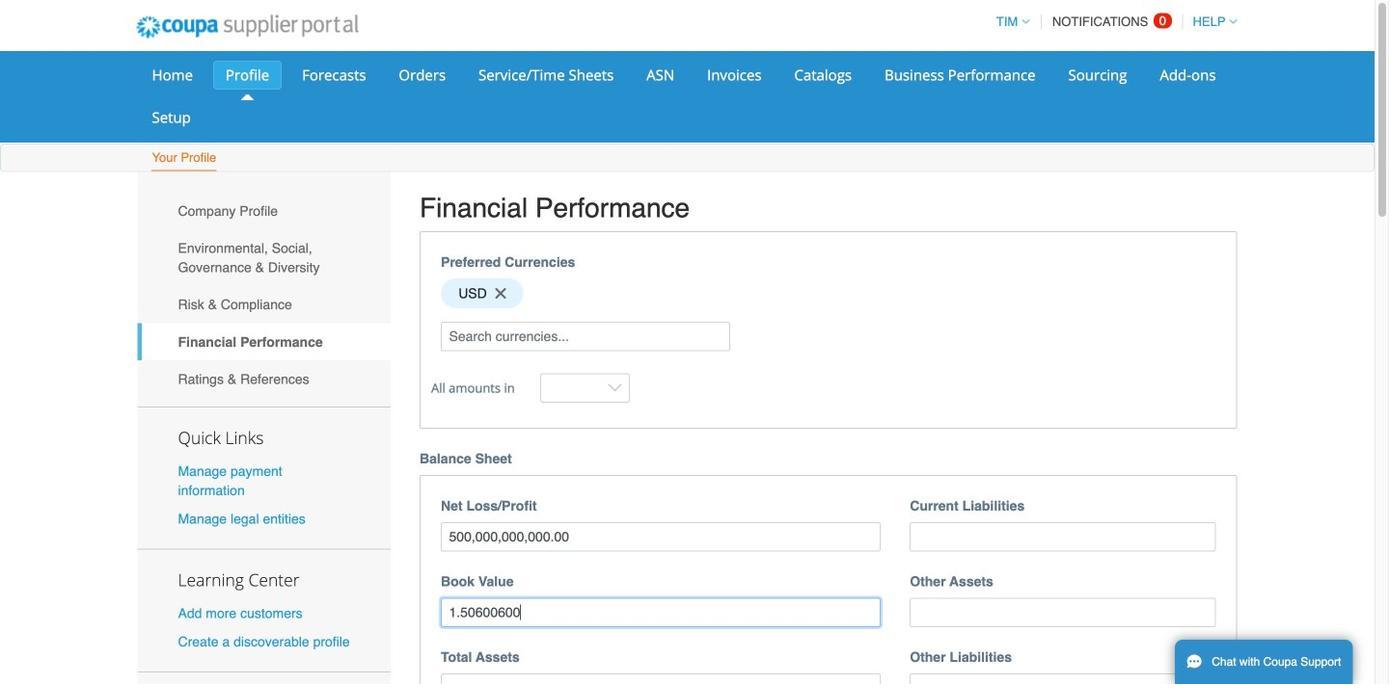 Task type: describe. For each thing, give the bounding box(es) containing it.
selected list box
[[434, 274, 1223, 313]]

Search currencies... field
[[441, 322, 730, 352]]



Task type: vqa. For each thing, say whether or not it's contained in the screenshot.
navigation at the right top of page
yes



Task type: locate. For each thing, give the bounding box(es) containing it.
coupa supplier portal image
[[123, 3, 372, 51]]

navigation
[[988, 3, 1237, 41]]

None text field
[[441, 599, 881, 628], [910, 599, 1216, 628], [910, 674, 1216, 685], [441, 599, 881, 628], [910, 599, 1216, 628], [910, 674, 1216, 685]]

option inside selected list box
[[441, 279, 523, 309]]

None text field
[[441, 523, 881, 552], [910, 523, 1216, 552], [441, 674, 881, 685], [441, 523, 881, 552], [910, 523, 1216, 552], [441, 674, 881, 685]]

option
[[441, 279, 523, 309]]



